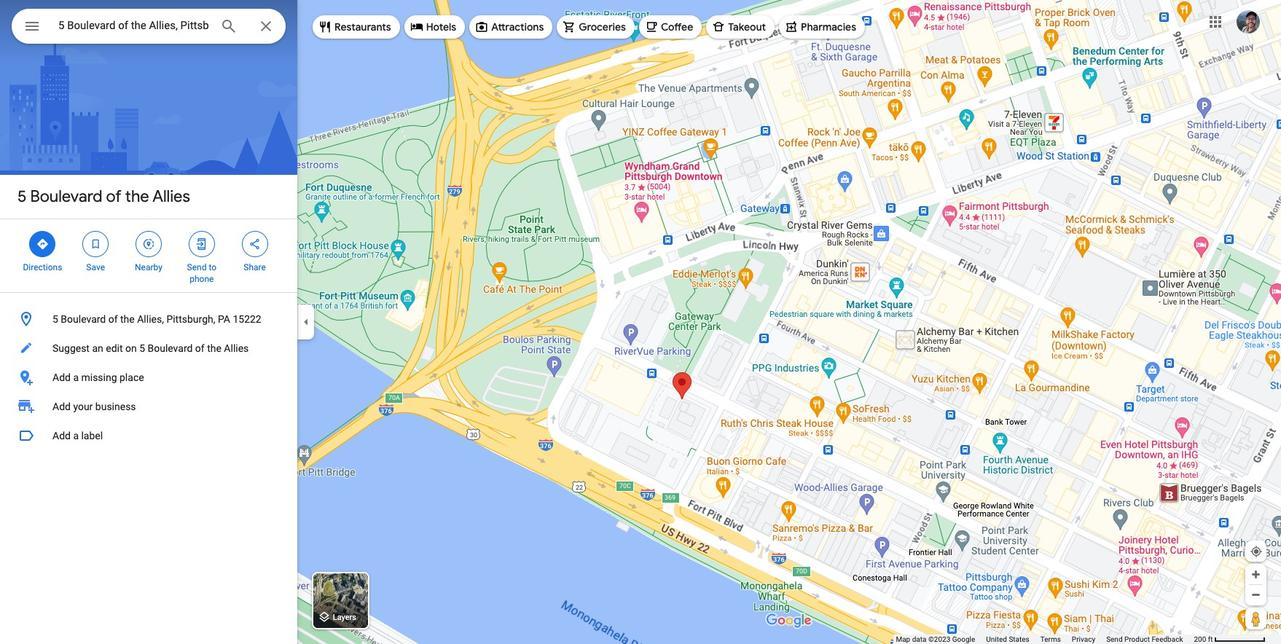 Task type: describe. For each thing, give the bounding box(es) containing it.
of inside suggest an edit on 5 boulevard of the allies button
[[195, 343, 205, 354]]

add a missing place
[[52, 372, 144, 383]]

restaurants
[[335, 20, 391, 34]]

collapse side panel image
[[298, 314, 314, 330]]

missing
[[81, 372, 117, 383]]

5 boulevard of the allies, pittsburgh, pa 15222 button
[[0, 305, 297, 334]]

restaurants button
[[313, 9, 400, 44]]

google
[[952, 636, 975, 644]]

map data ©2023 google
[[896, 636, 975, 644]]

terms
[[1041, 636, 1061, 644]]

actions for 5 boulevard of the allies region
[[0, 219, 297, 292]]

200 ft
[[1194, 636, 1213, 644]]

of for allies,
[[108, 313, 118, 325]]

coffee
[[661, 20, 693, 34]]

product
[[1125, 636, 1150, 644]]

google maps element
[[0, 0, 1281, 644]]

5 inside suggest an edit on 5 boulevard of the allies button
[[139, 343, 145, 354]]

0 vertical spatial allies
[[152, 187, 190, 207]]

groceries
[[579, 20, 626, 34]]

to
[[209, 262, 216, 273]]

add your business
[[52, 401, 136, 413]]

hotels
[[426, 20, 456, 34]]

footer inside google maps element
[[896, 635, 1194, 644]]

5 for 5 boulevard of the allies
[[17, 187, 27, 207]]

suggest
[[52, 343, 90, 354]]

boulevard for 5 boulevard of the allies, pittsburgh, pa 15222
[[61, 313, 106, 325]]

allies inside button
[[224, 343, 249, 354]]


[[89, 236, 102, 252]]

 button
[[12, 9, 52, 47]]

suggest an edit on 5 boulevard of the allies
[[52, 343, 249, 354]]

share
[[244, 262, 266, 273]]

the for allies
[[125, 187, 149, 207]]

5 boulevard of the allies
[[17, 187, 190, 207]]

200
[[1194, 636, 1207, 644]]

5 boulevard of the allies, pittsburgh, pa 15222
[[52, 313, 261, 325]]

directions
[[23, 262, 62, 273]]

send for send to phone
[[187, 262, 207, 273]]

phone
[[190, 274, 214, 284]]

privacy button
[[1072, 635, 1096, 644]]

5 boulevard of the allies main content
[[0, 0, 297, 644]]

add your business link
[[0, 392, 297, 421]]

5 Boulevard of the Allies, Pittsburgh, PA 15222 field
[[12, 9, 286, 44]]

states
[[1009, 636, 1030, 644]]

feedback
[[1152, 636, 1183, 644]]

united states
[[986, 636, 1030, 644]]

an
[[92, 343, 103, 354]]


[[23, 16, 41, 36]]


[[195, 236, 208, 252]]

 search field
[[12, 9, 286, 47]]

your
[[73, 401, 93, 413]]

ft
[[1208, 636, 1213, 644]]



Task type: locate. For each thing, give the bounding box(es) containing it.
add a label button
[[0, 421, 297, 450]]

none field inside 5 boulevard of the allies, pittsburgh, pa 15222 field
[[58, 17, 208, 34]]

allies up the 
[[152, 187, 190, 207]]

add a label
[[52, 430, 103, 442]]

send up phone
[[187, 262, 207, 273]]

the left allies,
[[120, 313, 135, 325]]


[[248, 236, 261, 252]]

on
[[125, 343, 137, 354]]

a inside "button"
[[73, 430, 79, 442]]

layers
[[333, 613, 356, 623]]

0 vertical spatial the
[[125, 187, 149, 207]]

3 add from the top
[[52, 430, 71, 442]]

edit
[[106, 343, 123, 354]]

boulevard up 
[[30, 187, 102, 207]]

2 vertical spatial the
[[207, 343, 221, 354]]

a left 'label'
[[73, 430, 79, 442]]

hotels button
[[404, 9, 465, 44]]

united states button
[[986, 635, 1030, 644]]

groceries button
[[557, 9, 635, 44]]

5 inside 5 boulevard of the allies, pittsburgh, pa 15222 button
[[52, 313, 58, 325]]

1 vertical spatial 5
[[52, 313, 58, 325]]

send inside send to phone
[[187, 262, 207, 273]]

attractions
[[491, 20, 544, 34]]

a for missing
[[73, 372, 79, 383]]

send to phone
[[187, 262, 216, 284]]

footer
[[896, 635, 1194, 644]]

add for add your business
[[52, 401, 71, 413]]

0 horizontal spatial 5
[[17, 187, 27, 207]]

of up actions for 5 boulevard of the allies region on the left
[[106, 187, 122, 207]]


[[36, 236, 49, 252]]

boulevard down the 5 boulevard of the allies, pittsburgh, pa 15222
[[148, 343, 193, 354]]

boulevard for 5 boulevard of the allies
[[30, 187, 102, 207]]

show street view coverage image
[[1246, 608, 1267, 630]]

of for allies
[[106, 187, 122, 207]]

the down pa
[[207, 343, 221, 354]]

0 vertical spatial of
[[106, 187, 122, 207]]

add down suggest
[[52, 372, 71, 383]]

0 horizontal spatial allies
[[152, 187, 190, 207]]

zoom out image
[[1251, 590, 1262, 601]]

map
[[896, 636, 910, 644]]

1 vertical spatial boulevard
[[61, 313, 106, 325]]

a
[[73, 372, 79, 383], [73, 430, 79, 442]]

a inside button
[[73, 372, 79, 383]]

of
[[106, 187, 122, 207], [108, 313, 118, 325], [195, 343, 205, 354]]

show your location image
[[1250, 545, 1263, 558]]

2 a from the top
[[73, 430, 79, 442]]

200 ft button
[[1194, 636, 1266, 644]]

save
[[86, 262, 105, 273]]

takeout
[[728, 20, 766, 34]]

add left 'label'
[[52, 430, 71, 442]]

add inside "button"
[[52, 430, 71, 442]]

1 vertical spatial of
[[108, 313, 118, 325]]

pharmacies
[[801, 20, 856, 34]]

1 vertical spatial add
[[52, 401, 71, 413]]

©2023
[[929, 636, 951, 644]]

1 a from the top
[[73, 372, 79, 383]]

boulevard inside 5 boulevard of the allies, pittsburgh, pa 15222 button
[[61, 313, 106, 325]]

place
[[120, 372, 144, 383]]

send product feedback button
[[1107, 635, 1183, 644]]

allies down 15222
[[224, 343, 249, 354]]

the
[[125, 187, 149, 207], [120, 313, 135, 325], [207, 343, 221, 354]]

boulevard up suggest
[[61, 313, 106, 325]]

privacy
[[1072, 636, 1096, 644]]

business
[[95, 401, 136, 413]]

google account: cj baylor  
(christian.baylor@adept.ai) image
[[1237, 10, 1260, 33]]

2 vertical spatial boulevard
[[148, 343, 193, 354]]

send for send product feedback
[[1107, 636, 1123, 644]]

of up edit
[[108, 313, 118, 325]]

the up the 
[[125, 187, 149, 207]]

of inside 5 boulevard of the allies, pittsburgh, pa 15222 button
[[108, 313, 118, 325]]

of down pittsburgh,
[[195, 343, 205, 354]]

15222
[[233, 313, 261, 325]]

send
[[187, 262, 207, 273], [1107, 636, 1123, 644]]

zoom in image
[[1251, 569, 1262, 580]]

coffee button
[[639, 9, 702, 44]]

0 vertical spatial 5
[[17, 187, 27, 207]]

add for add a label
[[52, 430, 71, 442]]

1 horizontal spatial allies
[[224, 343, 249, 354]]

2 horizontal spatial 5
[[139, 343, 145, 354]]

label
[[81, 430, 103, 442]]

pa
[[218, 313, 230, 325]]

add for add a missing place
[[52, 372, 71, 383]]

add inside button
[[52, 372, 71, 383]]

2 vertical spatial of
[[195, 343, 205, 354]]

send product feedback
[[1107, 636, 1183, 644]]

1 add from the top
[[52, 372, 71, 383]]

0 vertical spatial add
[[52, 372, 71, 383]]

boulevard inside suggest an edit on 5 boulevard of the allies button
[[148, 343, 193, 354]]

add a missing place button
[[0, 363, 297, 392]]

allies,
[[137, 313, 164, 325]]

send inside "button"
[[1107, 636, 1123, 644]]

add inside 'link'
[[52, 401, 71, 413]]

nearby
[[135, 262, 162, 273]]

united
[[986, 636, 1007, 644]]

pittsburgh,
[[166, 313, 215, 325]]

takeout button
[[706, 9, 775, 44]]

1 horizontal spatial 5
[[52, 313, 58, 325]]


[[142, 236, 155, 252]]

a left the missing
[[73, 372, 79, 383]]

0 vertical spatial send
[[187, 262, 207, 273]]

2 vertical spatial 5
[[139, 343, 145, 354]]

2 vertical spatial add
[[52, 430, 71, 442]]

0 horizontal spatial send
[[187, 262, 207, 273]]

0 vertical spatial a
[[73, 372, 79, 383]]

terms button
[[1041, 635, 1061, 644]]

0 vertical spatial boulevard
[[30, 187, 102, 207]]

5
[[17, 187, 27, 207], [52, 313, 58, 325], [139, 343, 145, 354]]

1 vertical spatial a
[[73, 430, 79, 442]]

footer containing map data ©2023 google
[[896, 635, 1194, 644]]

1 vertical spatial allies
[[224, 343, 249, 354]]

data
[[912, 636, 927, 644]]

pharmacies button
[[779, 9, 865, 44]]

attractions button
[[469, 9, 553, 44]]

send left product
[[1107, 636, 1123, 644]]

boulevard
[[30, 187, 102, 207], [61, 313, 106, 325], [148, 343, 193, 354]]

2 add from the top
[[52, 401, 71, 413]]

None field
[[58, 17, 208, 34]]

5 for 5 boulevard of the allies, pittsburgh, pa 15222
[[52, 313, 58, 325]]

add left your
[[52, 401, 71, 413]]

1 vertical spatial send
[[1107, 636, 1123, 644]]

1 horizontal spatial send
[[1107, 636, 1123, 644]]

the for allies,
[[120, 313, 135, 325]]

suggest an edit on 5 boulevard of the allies button
[[0, 334, 297, 363]]

1 vertical spatial the
[[120, 313, 135, 325]]

allies
[[152, 187, 190, 207], [224, 343, 249, 354]]

add
[[52, 372, 71, 383], [52, 401, 71, 413], [52, 430, 71, 442]]

a for label
[[73, 430, 79, 442]]



Task type: vqa. For each thing, say whether or not it's contained in the screenshot.
"about" button
no



